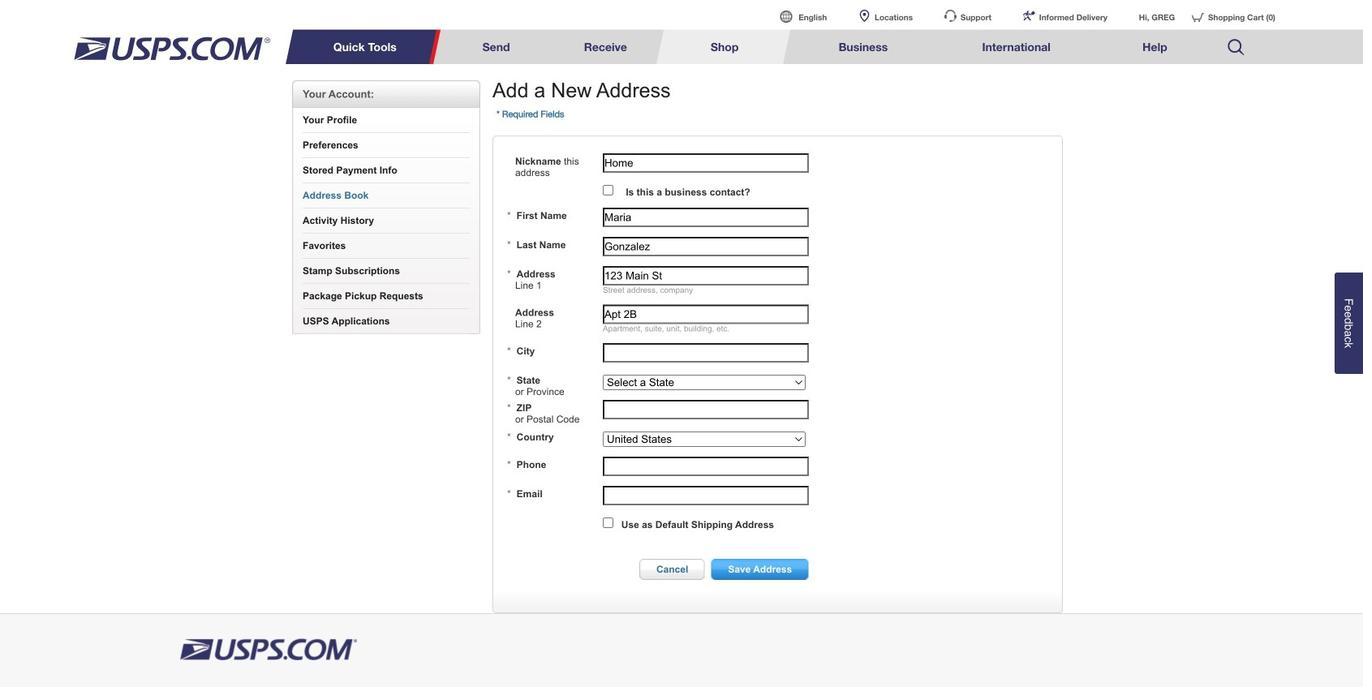 Task type: locate. For each thing, give the bounding box(es) containing it.
None text field
[[603, 305, 809, 324], [603, 343, 809, 363], [603, 486, 809, 506], [603, 305, 809, 324], [603, 343, 809, 363], [603, 486, 809, 506]]

menu bar
[[294, 30, 1268, 64]]

image of usps.com logo. image
[[73, 37, 270, 60]]

None checkbox
[[603, 518, 613, 528]]

None text field
[[603, 154, 809, 173], [603, 208, 809, 227], [603, 237, 809, 257], [603, 266, 809, 286], [603, 400, 809, 420], [603, 457, 809, 476], [603, 154, 809, 173], [603, 208, 809, 227], [603, 237, 809, 257], [603, 266, 809, 286], [603, 400, 809, 420], [603, 457, 809, 476]]

None checkbox
[[603, 185, 613, 196]]



Task type: vqa. For each thing, say whether or not it's contained in the screenshot.
text field
yes



